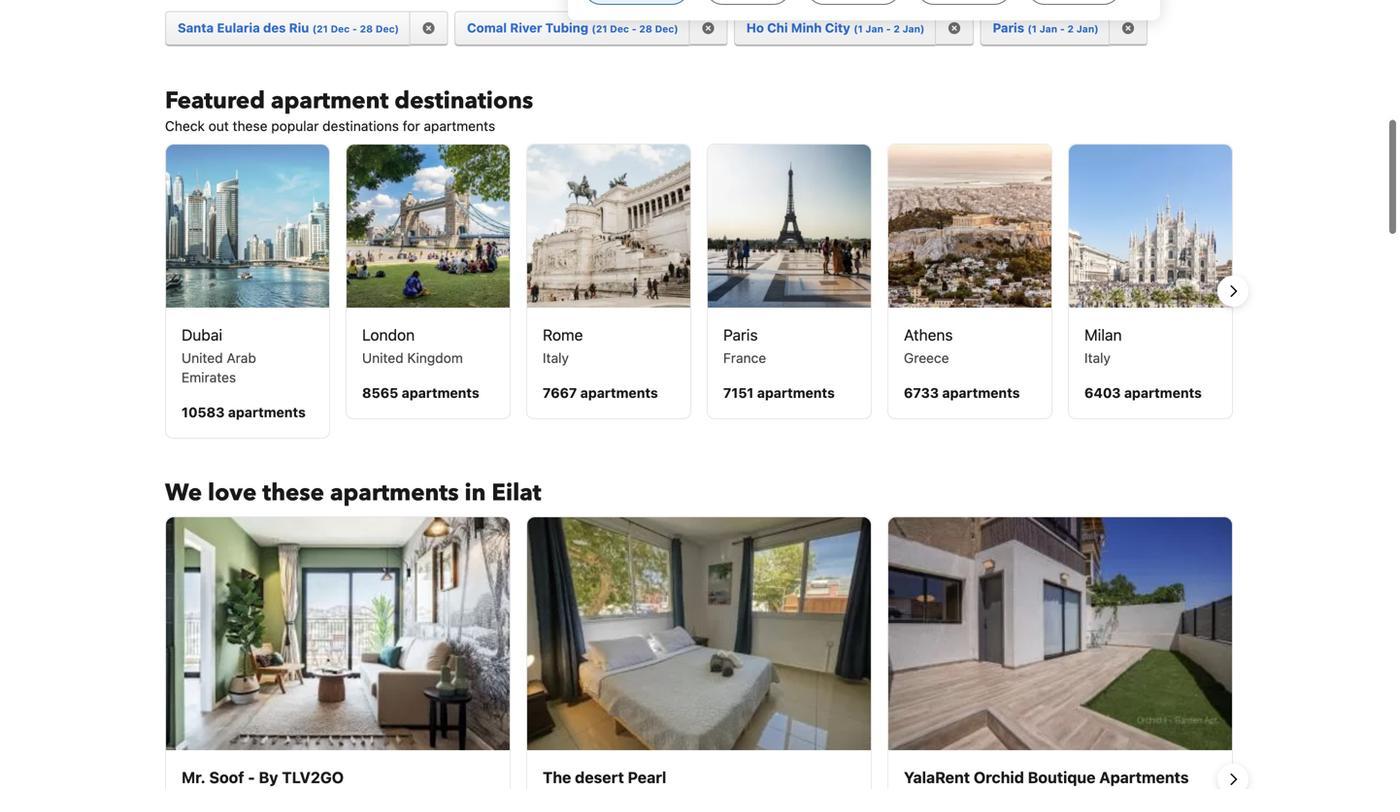 Task type: describe. For each thing, give the bounding box(es) containing it.
apartments for dubai
[[228, 404, 306, 420]]

athens section
[[888, 144, 1053, 419]]

2 inside paris (1 jan - 2 jan)
[[1068, 23, 1074, 34]]

28 inside santa eularia des riu (21 dec - 28 dec)
[[360, 23, 373, 34]]

property types region
[[150, 516, 1249, 790]]

the desert pearl
[[543, 768, 666, 787]]

paris section
[[707, 144, 872, 419]]

dubai image
[[166, 144, 329, 308]]

mr. soof - by tlv2go
[[182, 768, 344, 787]]

- inside the comal river tubing (21 dec - 28 dec)
[[632, 23, 637, 34]]

the desert pearl image
[[527, 517, 871, 750]]

jan inside 'ho chi minh city (1 jan - 2 jan)'
[[866, 23, 884, 34]]

yalarent orchid boutique apartments
[[904, 768, 1189, 787]]

by
[[259, 768, 278, 787]]

dubai
[[182, 326, 222, 344]]

1 vertical spatial destinations
[[323, 118, 399, 134]]

- inside 'ho chi minh city (1 jan - 2 jan)'
[[886, 23, 891, 34]]

apartments for paris
[[757, 385, 835, 401]]

these inside featured apartment destinations check out these popular destinations for apartments
[[233, 118, 268, 134]]

desert
[[575, 768, 624, 787]]

1 vertical spatial these
[[262, 477, 324, 509]]

we
[[165, 477, 202, 509]]

- inside santa eularia des riu (21 dec - 28 dec)
[[352, 23, 357, 34]]

greece
[[904, 350, 949, 366]]

united for london
[[362, 350, 404, 366]]

emirates
[[182, 369, 236, 385]]

dec) inside santa eularia des riu (21 dec - 28 dec)
[[376, 23, 399, 34]]

mr. soof - by tlv2go image
[[166, 517, 510, 750]]

apartments for milan
[[1124, 385, 1202, 401]]

yalarent
[[904, 768, 970, 787]]

out
[[209, 118, 229, 134]]

apartments for athens
[[942, 385, 1020, 401]]

jan inside paris (1 jan - 2 jan)
[[1040, 23, 1058, 34]]

boutique
[[1028, 768, 1096, 787]]

the desert pearl link
[[543, 766, 856, 789]]

28 inside the comal river tubing (21 dec - 28 dec)
[[639, 23, 653, 34]]

london
[[362, 326, 415, 344]]

yalarent orchid boutique apartments image
[[889, 517, 1232, 750]]

rome italy
[[543, 326, 583, 366]]

paris for paris (1 jan - 2 jan)
[[993, 20, 1025, 35]]

apartments for rome
[[581, 385, 658, 401]]

comal
[[467, 20, 507, 35]]

paris for paris france
[[724, 326, 758, 344]]

milan italy
[[1085, 326, 1122, 366]]

paris (1 jan - 2 jan)
[[993, 20, 1099, 35]]

eularia
[[217, 20, 260, 35]]

7151 apartments
[[724, 385, 835, 401]]

0 vertical spatial destinations
[[395, 85, 533, 117]]

8565 apartments
[[362, 385, 479, 401]]

athens image
[[889, 144, 1052, 308]]

10583 apartments
[[182, 404, 306, 420]]

river
[[510, 20, 542, 35]]

6403 apartments
[[1085, 385, 1202, 401]]

6403
[[1085, 385, 1121, 401]]

10583
[[182, 404, 225, 420]]

mr. soof - by tlv2go link
[[182, 766, 494, 789]]

athens greece
[[904, 326, 953, 366]]

(21 inside santa eularia des riu (21 dec - 28 dec)
[[312, 23, 328, 34]]

london image
[[347, 144, 510, 308]]

(21 inside the comal river tubing (21 dec - 28 dec)
[[592, 23, 607, 34]]

santa eularia des riu (21 dec - 28 dec)
[[178, 20, 399, 35]]

milan
[[1085, 326, 1122, 344]]

mr.
[[182, 768, 206, 787]]

chi
[[767, 20, 788, 35]]

ho chi minh city
 - remove this item from your recent searches image
[[948, 21, 961, 35]]

france
[[724, 350, 766, 366]]

(1 inside 'ho chi minh city (1 jan - 2 jan)'
[[854, 23, 863, 34]]

arab
[[227, 350, 256, 366]]

riu
[[289, 20, 309, 35]]

paris image
[[708, 144, 871, 308]]

dubai united arab emirates
[[182, 326, 256, 385]]

we love these apartments in eilat
[[165, 477, 541, 509]]



Task type: locate. For each thing, give the bounding box(es) containing it.
apartments right '7151'
[[757, 385, 835, 401]]

ho
[[747, 20, 764, 35]]

the desert pearl section
[[526, 516, 872, 790]]

jan right city
[[866, 23, 884, 34]]

italy for milan
[[1085, 350, 1111, 366]]

love
[[208, 477, 257, 509]]

soof
[[209, 768, 244, 787]]

6733 apartments
[[904, 385, 1020, 401]]

jan)
[[903, 23, 925, 34], [1077, 23, 1099, 34]]

apartment
[[271, 85, 389, 117]]

2 (1 from the left
[[1028, 23, 1037, 34]]

apartments right for on the left top
[[424, 118, 495, 134]]

united inside dubai united arab emirates
[[182, 350, 223, 366]]

rome image
[[527, 144, 690, 308]]

2 2 from the left
[[1068, 23, 1074, 34]]

kingdom
[[407, 350, 463, 366]]

1 horizontal spatial (21
[[592, 23, 607, 34]]

italy
[[543, 350, 569, 366], [1085, 350, 1111, 366]]

jan) left ho chi minh city
 - remove this item from your recent searches image at the right of the page
[[903, 23, 925, 34]]

apartments right 6733
[[942, 385, 1020, 401]]

italy down rome
[[543, 350, 569, 366]]

jan
[[866, 23, 884, 34], [1040, 23, 1058, 34]]

2 (21 from the left
[[592, 23, 607, 34]]

8565
[[362, 385, 398, 401]]

(1 right ho chi minh city
 - remove this item from your recent searches image at the right of the page
[[1028, 23, 1037, 34]]

apartments left in
[[330, 477, 459, 509]]

next image
[[1222, 279, 1245, 303], [1222, 768, 1245, 790]]

apartments inside featured apartment destinations check out these popular destinations for apartments
[[424, 118, 495, 134]]

2 left paris
 - remove this item from your recent searches "image"
[[1068, 23, 1074, 34]]

1 horizontal spatial italy
[[1085, 350, 1111, 366]]

london united kingdom
[[362, 326, 463, 366]]

1 2 from the left
[[894, 23, 900, 34]]

these right out
[[233, 118, 268, 134]]

1 next image from the top
[[1222, 279, 1245, 303]]

0 horizontal spatial (1
[[854, 23, 863, 34]]

7667
[[543, 385, 577, 401]]

these
[[233, 118, 268, 134], [262, 477, 324, 509]]

popular
[[271, 118, 319, 134]]

for
[[403, 118, 420, 134]]

1 horizontal spatial paris
[[993, 20, 1025, 35]]

0 vertical spatial these
[[233, 118, 268, 134]]

paris
[[993, 20, 1025, 35], [724, 326, 758, 344]]

(21 right the "tubing"
[[592, 23, 607, 34]]

rome
[[543, 326, 583, 344]]

santa eularia des riu
 - remove this item from your recent searches image
[[422, 21, 436, 35]]

featured apartment destinations region
[[150, 144, 1249, 439]]

7151
[[724, 385, 754, 401]]

0 vertical spatial paris
[[993, 20, 1025, 35]]

jan) inside 'ho chi minh city (1 jan - 2 jan)'
[[903, 23, 925, 34]]

dec
[[331, 23, 350, 34], [610, 23, 629, 34]]

2 jan) from the left
[[1077, 23, 1099, 34]]

yalarent orchid boutique apartments section
[[888, 516, 1233, 790]]

ho chi minh city (1 jan - 2 jan)
[[747, 20, 925, 35]]

1 28 from the left
[[360, 23, 373, 34]]

1 horizontal spatial 2
[[1068, 23, 1074, 34]]

- inside mr. soof - by tlv2go link
[[248, 768, 255, 787]]

dec) left comal river tubing
 - remove this item from your recent searches image
[[655, 23, 679, 34]]

28
[[360, 23, 373, 34], [639, 23, 653, 34]]

united
[[182, 350, 223, 366], [362, 350, 404, 366]]

0 horizontal spatial jan
[[866, 23, 884, 34]]

28 left comal river tubing
 - remove this item from your recent searches image
[[639, 23, 653, 34]]

2 jan from the left
[[1040, 23, 1058, 34]]

dubai section
[[165, 144, 330, 439]]

1 horizontal spatial 28
[[639, 23, 653, 34]]

des
[[263, 20, 286, 35]]

- right riu
[[352, 23, 357, 34]]

1 horizontal spatial dec
[[610, 23, 629, 34]]

2 dec from the left
[[610, 23, 629, 34]]

apartments for london
[[402, 385, 479, 401]]

2 dec) from the left
[[655, 23, 679, 34]]

mr. soof - by tlv2go section
[[165, 516, 511, 790]]

italy for rome
[[543, 350, 569, 366]]

1 jan from the left
[[866, 23, 884, 34]]

italy inside milan italy
[[1085, 350, 1111, 366]]

dec)
[[376, 23, 399, 34], [655, 23, 679, 34]]

2 italy from the left
[[1085, 350, 1111, 366]]

28 left santa eularia des riu
 - remove this item from your recent searches icon
[[360, 23, 373, 34]]

0 vertical spatial next image
[[1222, 279, 1245, 303]]

- right the "tubing"
[[632, 23, 637, 34]]

jan) left paris
 - remove this item from your recent searches "image"
[[1077, 23, 1099, 34]]

2 next image from the top
[[1222, 768, 1245, 790]]

jan left paris
 - remove this item from your recent searches "image"
[[1040, 23, 1058, 34]]

apartments inside london section
[[402, 385, 479, 401]]

italy inside rome italy
[[543, 350, 569, 366]]

apartments inside athens section
[[942, 385, 1020, 401]]

1 horizontal spatial jan)
[[1077, 23, 1099, 34]]

tubing
[[545, 20, 589, 35]]

paris up "france"
[[724, 326, 758, 344]]

the
[[543, 768, 571, 787]]

0 horizontal spatial 2
[[894, 23, 900, 34]]

1 dec from the left
[[331, 23, 350, 34]]

0 horizontal spatial united
[[182, 350, 223, 366]]

jan) inside paris (1 jan - 2 jan)
[[1077, 23, 1099, 34]]

2 inside 'ho chi minh city (1 jan - 2 jan)'
[[894, 23, 900, 34]]

2 united from the left
[[362, 350, 404, 366]]

1 dec) from the left
[[376, 23, 399, 34]]

next image for property types region
[[1222, 768, 1245, 790]]

united for dubai
[[182, 350, 223, 366]]

pearl
[[628, 768, 666, 787]]

apartments down arab
[[228, 404, 306, 420]]

apartments down the kingdom
[[402, 385, 479, 401]]

1 vertical spatial paris
[[724, 326, 758, 344]]

apartments
[[1100, 768, 1189, 787]]

athens
[[904, 326, 953, 344]]

apartments
[[424, 118, 495, 134], [402, 385, 479, 401], [581, 385, 658, 401], [757, 385, 835, 401], [942, 385, 1020, 401], [1124, 385, 1202, 401], [228, 404, 306, 420], [330, 477, 459, 509]]

1 horizontal spatial jan
[[1040, 23, 1058, 34]]

santa
[[178, 20, 214, 35]]

paris right ho chi minh city
 - remove this item from your recent searches image at the right of the page
[[993, 20, 1025, 35]]

united inside 'london united kingdom'
[[362, 350, 404, 366]]

next image inside featured apartment destinations "region"
[[1222, 279, 1245, 303]]

italy down milan
[[1085, 350, 1111, 366]]

1 italy from the left
[[543, 350, 569, 366]]

0 horizontal spatial jan)
[[903, 23, 925, 34]]

(1 right city
[[854, 23, 863, 34]]

united down "london"
[[362, 350, 404, 366]]

-
[[352, 23, 357, 34], [632, 23, 637, 34], [886, 23, 891, 34], [1060, 23, 1065, 34], [248, 768, 255, 787]]

0 horizontal spatial italy
[[543, 350, 569, 366]]

0 horizontal spatial dec
[[331, 23, 350, 34]]

next image for featured apartment destinations "region"
[[1222, 279, 1245, 303]]

dec right riu
[[331, 23, 350, 34]]

0 horizontal spatial paris
[[724, 326, 758, 344]]

comal river tubing (21 dec - 28 dec)
[[467, 20, 679, 35]]

london section
[[346, 144, 511, 419]]

rome section
[[526, 144, 691, 419]]

dec inside the comal river tubing (21 dec - 28 dec)
[[610, 23, 629, 34]]

dec inside santa eularia des riu (21 dec - 28 dec)
[[331, 23, 350, 34]]

dec) left santa eularia des riu
 - remove this item from your recent searches icon
[[376, 23, 399, 34]]

- left by
[[248, 768, 255, 787]]

milan image
[[1069, 144, 1232, 308]]

tlv2go
[[282, 768, 344, 787]]

paris inside paris france
[[724, 326, 758, 344]]

destinations
[[395, 85, 533, 117], [323, 118, 399, 134]]

2
[[894, 23, 900, 34], [1068, 23, 1074, 34]]

2 left ho chi minh city
 - remove this item from your recent searches image at the right of the page
[[894, 23, 900, 34]]

(1
[[854, 23, 863, 34], [1028, 23, 1037, 34]]

(21
[[312, 23, 328, 34], [592, 23, 607, 34]]

1 united from the left
[[182, 350, 223, 366]]

(21 right riu
[[312, 23, 328, 34]]

next image inside property types region
[[1222, 768, 1245, 790]]

check
[[165, 118, 205, 134]]

city
[[825, 20, 851, 35]]

1 (21 from the left
[[312, 23, 328, 34]]

destinations up for on the left top
[[395, 85, 533, 117]]

in
[[465, 477, 486, 509]]

0 horizontal spatial 28
[[360, 23, 373, 34]]

orchid
[[974, 768, 1024, 787]]

featured
[[165, 85, 265, 117]]

apartments right 6403
[[1124, 385, 1202, 401]]

united up emirates
[[182, 350, 223, 366]]

7667 apartments
[[543, 385, 658, 401]]

dec right the "tubing"
[[610, 23, 629, 34]]

0 horizontal spatial (21
[[312, 23, 328, 34]]

- right city
[[886, 23, 891, 34]]

apartments right 7667
[[581, 385, 658, 401]]

apartments inside paris section
[[757, 385, 835, 401]]

1 vertical spatial next image
[[1222, 768, 1245, 790]]

eilat
[[492, 477, 541, 509]]

dec) inside the comal river tubing (21 dec - 28 dec)
[[655, 23, 679, 34]]

2 28 from the left
[[639, 23, 653, 34]]

(1 inside paris (1 jan - 2 jan)
[[1028, 23, 1037, 34]]

apartments inside milan section
[[1124, 385, 1202, 401]]

apartments inside dubai section
[[228, 404, 306, 420]]

yalarent orchid boutique apartments link
[[904, 766, 1217, 789]]

paris
 - remove this item from your recent searches image
[[1122, 21, 1135, 35]]

- left paris
 - remove this item from your recent searches "image"
[[1060, 23, 1065, 34]]

1 (1 from the left
[[854, 23, 863, 34]]

apartments inside the 'rome' section
[[581, 385, 658, 401]]

6733
[[904, 385, 939, 401]]

1 horizontal spatial (1
[[1028, 23, 1037, 34]]

milan section
[[1068, 144, 1233, 419]]

- inside paris (1 jan - 2 jan)
[[1060, 23, 1065, 34]]

1 jan) from the left
[[903, 23, 925, 34]]

comal river tubing
 - remove this item from your recent searches image
[[701, 21, 715, 35]]

destinations down the apartment
[[323, 118, 399, 134]]

these right the love
[[262, 477, 324, 509]]

minh
[[791, 20, 822, 35]]

1 horizontal spatial united
[[362, 350, 404, 366]]

0 horizontal spatial dec)
[[376, 23, 399, 34]]

paris france
[[724, 326, 766, 366]]

featured apartment destinations check out these popular destinations for apartments
[[165, 85, 533, 134]]

1 horizontal spatial dec)
[[655, 23, 679, 34]]



Task type: vqa. For each thing, say whether or not it's contained in the screenshot.
1st United from the left
yes



